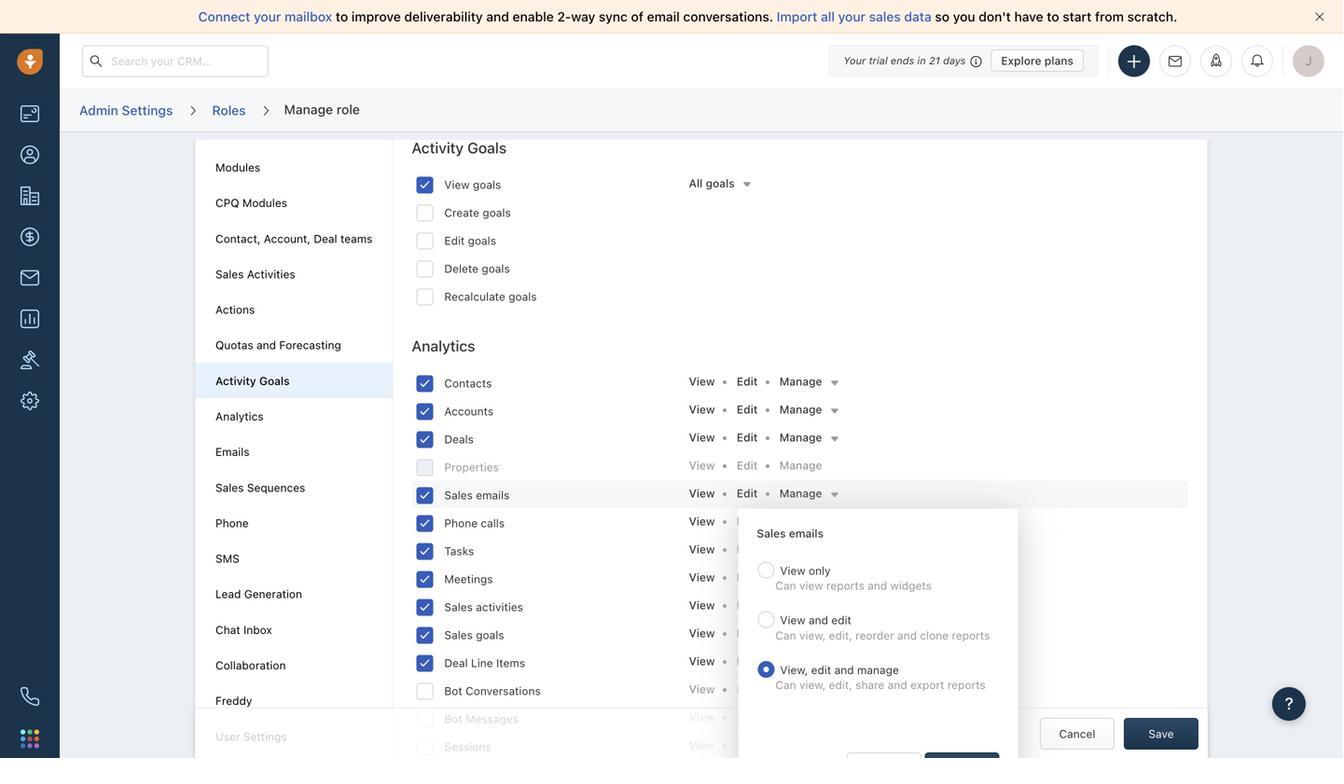 Task type: describe. For each thing, give the bounding box(es) containing it.
activities
[[247, 268, 295, 281]]

account,
[[264, 232, 311, 245]]

create goals
[[444, 206, 511, 219]]

view, edit and manage
[[780, 664, 899, 677]]

lead generation link
[[215, 588, 302, 601]]

recalculate goals
[[444, 290, 537, 303]]

roles link
[[211, 96, 247, 125]]

trial
[[869, 55, 888, 67]]

connect your mailbox link
[[198, 9, 336, 24]]

plans
[[1044, 54, 1073, 67]]

phone image
[[21, 687, 39, 706]]

activities
[[476, 600, 523, 613]]

meetings
[[444, 572, 493, 585]]

view for bot conversations
[[689, 683, 715, 696]]

recalculate
[[444, 290, 505, 303]]

0 vertical spatial activity goals
[[412, 139, 507, 157]]

edit
[[444, 234, 465, 247]]

goals for delete goals
[[482, 262, 510, 275]]

items
[[496, 656, 525, 669]]

calls
[[481, 516, 505, 530]]

cpq modules
[[215, 196, 287, 210]]

explore plans
[[1001, 54, 1073, 67]]

deliverability
[[404, 9, 483, 24]]

1 vertical spatial deal
[[444, 656, 468, 669]]

lead
[[215, 588, 241, 601]]

view for tasks
[[689, 543, 715, 556]]

and left clone
[[897, 629, 917, 642]]

1 vertical spatial activity goals
[[215, 374, 290, 387]]

manage role
[[284, 101, 360, 117]]

only
[[809, 564, 831, 577]]

sync
[[599, 9, 628, 24]]

in
[[917, 55, 926, 67]]

view for properties
[[689, 459, 715, 472]]

conversations
[[466, 684, 541, 697]]

emails
[[215, 445, 249, 459]]

1 vertical spatial analytics
[[215, 410, 264, 423]]

what's new image
[[1210, 54, 1223, 67]]

send email image
[[1169, 55, 1182, 67]]

reports for view, edit and manage
[[947, 679, 986, 692]]

way
[[571, 9, 595, 24]]

roles
[[212, 102, 246, 118]]

and left the widgets
[[868, 579, 887, 592]]

contact, account, deal teams
[[215, 232, 373, 245]]

email
[[647, 9, 680, 24]]

tasks
[[444, 544, 474, 558]]

cancel button
[[1040, 718, 1115, 750]]

sales goals
[[444, 628, 504, 641]]

reports for view and edit
[[952, 629, 990, 642]]

freddy
[[215, 694, 252, 708]]

sales down meetings
[[444, 600, 473, 613]]

widgets
[[890, 579, 932, 592]]

admin settings
[[79, 102, 173, 118]]

view for sales goals
[[689, 627, 715, 640]]

quotas
[[215, 339, 253, 352]]

sales up phone link
[[215, 481, 244, 494]]

1 to from the left
[[336, 9, 348, 24]]

and down can view reports and widgets
[[809, 614, 828, 627]]

view and edit
[[780, 614, 851, 627]]

1 vertical spatial modules
[[242, 196, 287, 210]]

improve
[[351, 9, 401, 24]]

contacts
[[444, 377, 492, 390]]

phone element
[[11, 678, 48, 715]]

close image
[[1315, 12, 1324, 21]]

activity goals link
[[215, 374, 290, 387]]

enable
[[513, 9, 554, 24]]

sales activities link
[[215, 268, 295, 281]]

chat inbox link
[[215, 623, 272, 636]]

and up can view, edit, share and export reports
[[834, 664, 854, 677]]

view for meetings
[[689, 571, 715, 584]]

deal line items
[[444, 656, 525, 669]]

export
[[910, 679, 944, 692]]

cancel
[[1059, 727, 1095, 741]]

0 vertical spatial sales emails
[[444, 488, 510, 502]]

deals
[[444, 433, 474, 446]]

1 vertical spatial activity
[[215, 374, 256, 387]]

view, for and
[[799, 629, 826, 642]]

delete
[[444, 262, 478, 275]]

actions link
[[215, 303, 255, 316]]

mailbox
[[284, 9, 332, 24]]

actions
[[215, 303, 255, 316]]

0 vertical spatial modules
[[215, 161, 260, 174]]

can for view and edit
[[775, 629, 796, 642]]

sales sequences
[[215, 481, 305, 494]]

cpq
[[215, 196, 239, 210]]

user
[[215, 730, 240, 743]]

user settings link
[[215, 730, 287, 743]]

cpq modules link
[[215, 196, 287, 210]]

inbox
[[243, 623, 272, 636]]

quotas and forecasting link
[[215, 339, 341, 352]]

scratch.
[[1127, 9, 1177, 24]]

can view, edit, reorder and clone reports
[[775, 629, 990, 642]]

and left enable at the left top of the page
[[486, 9, 509, 24]]

1 vertical spatial emails
[[789, 527, 824, 540]]

admin
[[79, 102, 118, 118]]

admin settings link
[[78, 96, 174, 125]]

view for sales activities
[[689, 599, 715, 612]]

view for phone calls
[[689, 515, 715, 528]]

have
[[1014, 9, 1043, 24]]

explore plans link
[[991, 49, 1084, 72]]

accounts
[[444, 405, 494, 418]]

you
[[953, 9, 975, 24]]

save button
[[1124, 718, 1198, 750]]

freshworks switcher image
[[21, 730, 39, 748]]

lead generation
[[215, 588, 302, 601]]

your trial ends in 21 days
[[843, 55, 966, 67]]

collaboration link
[[215, 659, 286, 672]]



Task type: locate. For each thing, give the bounding box(es) containing it.
forecasting
[[279, 339, 341, 352]]

1 vertical spatial goals
[[259, 374, 290, 387]]

and right share
[[888, 679, 907, 692]]

can view reports and widgets
[[775, 579, 932, 592]]

so
[[935, 9, 950, 24]]

1 vertical spatial view
[[780, 564, 805, 577]]

bot conversations
[[444, 684, 541, 697]]

connect your mailbox to improve deliverability and enable 2-way sync of email conversations. import all your sales data so you don't have to start from scratch.
[[198, 9, 1177, 24]]

settings right user
[[243, 730, 287, 743]]

activity down quotas
[[215, 374, 256, 387]]

of
[[631, 9, 644, 24]]

goals up deal line items
[[476, 628, 504, 641]]

connect
[[198, 9, 250, 24]]

0 vertical spatial settings
[[122, 102, 173, 118]]

can
[[775, 579, 796, 592], [775, 629, 796, 642], [775, 679, 796, 692]]

2 can from the top
[[775, 629, 796, 642]]

sales
[[215, 268, 244, 281], [215, 481, 244, 494], [444, 488, 473, 502], [757, 527, 786, 540], [444, 600, 473, 613], [444, 628, 473, 641]]

1 horizontal spatial settings
[[243, 730, 287, 743]]

1 vertical spatial view,
[[799, 679, 826, 692]]

0 horizontal spatial analytics
[[215, 410, 264, 423]]

bot up bot messages
[[444, 684, 462, 697]]

0 horizontal spatial deal
[[314, 232, 337, 245]]

2 your from the left
[[838, 9, 866, 24]]

bot up sessions
[[444, 712, 462, 725]]

view left only
[[780, 564, 805, 577]]

settings for admin settings
[[122, 102, 173, 118]]

sales down properties
[[444, 488, 473, 502]]

analytics up emails link
[[215, 410, 264, 423]]

1 horizontal spatial goals
[[467, 139, 507, 157]]

goals for create goals
[[483, 206, 511, 219]]

view for bot messages
[[689, 711, 715, 724]]

view for sales
[[780, 564, 805, 577]]

sequences
[[247, 481, 305, 494]]

activity goals
[[412, 139, 507, 157], [215, 374, 290, 387]]

role
[[336, 101, 360, 117]]

goals up view goals
[[467, 139, 507, 157]]

phone link
[[215, 517, 249, 530]]

2 view, from the top
[[799, 679, 826, 692]]

0 horizontal spatial to
[[336, 9, 348, 24]]

1 edit, from the top
[[829, 629, 852, 642]]

view for sales emails
[[689, 487, 715, 500]]

1 vertical spatial reports
[[952, 629, 990, 642]]

user settings
[[215, 730, 287, 743]]

reports down only
[[826, 579, 864, 592]]

analytics up contacts on the left of page
[[412, 337, 475, 355]]

settings for user settings
[[243, 730, 287, 743]]

edit,
[[829, 629, 852, 642], [829, 679, 852, 692]]

goals
[[706, 177, 735, 190], [473, 178, 501, 191], [483, 206, 511, 219], [468, 234, 496, 247], [482, 262, 510, 275], [508, 290, 537, 303], [476, 628, 504, 641]]

sales activities
[[444, 600, 523, 613]]

0 vertical spatial deal
[[314, 232, 337, 245]]

your left mailbox
[[254, 9, 281, 24]]

all goals
[[689, 177, 735, 190]]

can down the view and edit
[[775, 629, 796, 642]]

0 horizontal spatial settings
[[122, 102, 173, 118]]

2 vertical spatial reports
[[947, 679, 986, 692]]

goals right 'edit'
[[468, 234, 496, 247]]

modules link
[[215, 161, 260, 174]]

properties image
[[21, 351, 39, 369]]

can for view only
[[775, 579, 796, 592]]

deal
[[314, 232, 337, 245], [444, 656, 468, 669]]

0 vertical spatial edit,
[[829, 629, 852, 642]]

all
[[689, 177, 703, 190]]

goals for sales goals
[[476, 628, 504, 641]]

goals up recalculate goals
[[482, 262, 510, 275]]

1 horizontal spatial your
[[838, 9, 866, 24]]

from
[[1095, 9, 1124, 24]]

view for activity
[[444, 178, 470, 191]]

0 vertical spatial analytics
[[412, 337, 475, 355]]

1 vertical spatial settings
[[243, 730, 287, 743]]

0 vertical spatial activity
[[412, 139, 464, 157]]

to right mailbox
[[336, 9, 348, 24]]

1 vertical spatial can
[[775, 629, 796, 642]]

0 vertical spatial bot
[[444, 684, 462, 697]]

can down view,
[[775, 679, 796, 692]]

emails up calls
[[476, 488, 510, 502]]

start
[[1063, 9, 1092, 24]]

2 phone from the left
[[215, 517, 249, 530]]

reports right export
[[947, 679, 986, 692]]

phone calls
[[444, 516, 505, 530]]

0 horizontal spatial activity
[[215, 374, 256, 387]]

1 vertical spatial edit,
[[829, 679, 852, 692]]

sms link
[[215, 552, 239, 565]]

goals for all goals
[[706, 177, 735, 190]]

sms
[[215, 552, 239, 565]]

view for sessions
[[689, 739, 715, 752]]

modules
[[215, 161, 260, 174], [242, 196, 287, 210]]

goals up create goals
[[473, 178, 501, 191]]

0 horizontal spatial phone
[[215, 517, 249, 530]]

0 horizontal spatial sales emails
[[444, 488, 510, 502]]

0 vertical spatial view,
[[799, 629, 826, 642]]

delete goals
[[444, 262, 510, 275]]

reports right clone
[[952, 629, 990, 642]]

view,
[[780, 664, 808, 677]]

ends
[[891, 55, 914, 67]]

2 bot from the top
[[444, 712, 462, 725]]

0 vertical spatial goals
[[467, 139, 507, 157]]

save
[[1148, 727, 1174, 741]]

0 vertical spatial can
[[775, 579, 796, 592]]

view, for edit
[[799, 679, 826, 692]]

1 bot from the top
[[444, 684, 462, 697]]

1 vertical spatial sales emails
[[757, 527, 824, 540]]

0 vertical spatial view
[[444, 178, 470, 191]]

sales sequences link
[[215, 481, 305, 494]]

goals right create
[[483, 206, 511, 219]]

view for deal line items
[[689, 655, 715, 668]]

goals for edit goals
[[468, 234, 496, 247]]

can for view, edit and manage
[[775, 679, 796, 692]]

sales up actions link
[[215, 268, 244, 281]]

clone
[[920, 629, 949, 642]]

phone for phone calls
[[444, 516, 478, 530]]

0 horizontal spatial emails
[[476, 488, 510, 502]]

sales
[[869, 9, 901, 24]]

collaboration
[[215, 659, 286, 672]]

edit
[[737, 375, 758, 388], [737, 403, 758, 416], [737, 431, 758, 444], [737, 459, 758, 472], [737, 487, 758, 500], [737, 515, 758, 528], [737, 543, 758, 556], [737, 571, 758, 584], [737, 599, 758, 612], [831, 614, 851, 627], [737, 627, 758, 640], [737, 655, 758, 668], [811, 664, 831, 677], [737, 683, 758, 696], [737, 711, 758, 724], [737, 739, 758, 752]]

don't
[[979, 9, 1011, 24]]

can view, edit, share and export reports
[[775, 679, 986, 692]]

deal left 'teams'
[[314, 232, 337, 245]]

1 horizontal spatial activity goals
[[412, 139, 507, 157]]

activity goals up view goals
[[412, 139, 507, 157]]

your right all
[[838, 9, 866, 24]]

sales emails up view only
[[757, 527, 824, 540]]

modules right cpq
[[242, 196, 287, 210]]

bot
[[444, 684, 462, 697], [444, 712, 462, 725]]

view goals
[[444, 178, 501, 191]]

1 horizontal spatial analytics
[[412, 337, 475, 355]]

phone up sms
[[215, 517, 249, 530]]

emails link
[[215, 445, 249, 459]]

phone for phone
[[215, 517, 249, 530]]

properties
[[444, 461, 499, 474]]

edit, for edit
[[829, 629, 852, 642]]

1 phone from the left
[[444, 516, 478, 530]]

1 vertical spatial bot
[[444, 712, 462, 725]]

edit goals
[[444, 234, 496, 247]]

all
[[821, 9, 835, 24]]

2 vertical spatial view
[[780, 614, 805, 627]]

view, down the view and edit
[[799, 629, 826, 642]]

quotas and forecasting
[[215, 339, 341, 352]]

settings right admin
[[122, 102, 173, 118]]

data
[[904, 9, 932, 24]]

bot for bot conversations
[[444, 684, 462, 697]]

settings
[[122, 102, 173, 118], [243, 730, 287, 743]]

1 horizontal spatial deal
[[444, 656, 468, 669]]

contact, account, deal teams link
[[215, 232, 373, 245]]

to
[[336, 9, 348, 24], [1047, 9, 1059, 24]]

view up view,
[[780, 614, 805, 627]]

activity goals up the analytics 'link' in the left of the page
[[215, 374, 290, 387]]

1 horizontal spatial activity
[[412, 139, 464, 157]]

Search your CRM... text field
[[82, 45, 269, 77]]

2 to from the left
[[1047, 9, 1059, 24]]

import all your sales data link
[[777, 9, 935, 24]]

edit, for and
[[829, 679, 852, 692]]

your
[[843, 55, 866, 67]]

phone up 'tasks'
[[444, 516, 478, 530]]

teams
[[340, 232, 373, 245]]

21
[[929, 55, 940, 67]]

goals for view goals
[[473, 178, 501, 191]]

phone
[[444, 516, 478, 530], [215, 517, 249, 530]]

2 edit, from the top
[[829, 679, 852, 692]]

your
[[254, 9, 281, 24], [838, 9, 866, 24]]

2 vertical spatial can
[[775, 679, 796, 692]]

bot for bot messages
[[444, 712, 462, 725]]

create
[[444, 206, 479, 219]]

2-
[[557, 9, 571, 24]]

goals right the recalculate
[[508, 290, 537, 303]]

activity up view goals
[[412, 139, 464, 157]]

days
[[943, 55, 966, 67]]

analytics
[[412, 337, 475, 355], [215, 410, 264, 423]]

goals down quotas and forecasting
[[259, 374, 290, 387]]

deal left line
[[444, 656, 468, 669]]

bot messages
[[444, 712, 519, 725]]

1 horizontal spatial sales emails
[[757, 527, 824, 540]]

1 horizontal spatial to
[[1047, 9, 1059, 24]]

messages
[[466, 712, 519, 725]]

1 can from the top
[[775, 579, 796, 592]]

to left start at the right top of page
[[1047, 9, 1059, 24]]

and right quotas
[[256, 339, 276, 352]]

1 your from the left
[[254, 9, 281, 24]]

sales emails
[[444, 488, 510, 502], [757, 527, 824, 540]]

0 vertical spatial reports
[[826, 579, 864, 592]]

view up create
[[444, 178, 470, 191]]

edit, down the view and edit
[[829, 629, 852, 642]]

share
[[855, 679, 885, 692]]

emails up view only
[[789, 527, 824, 540]]

sales emails up phone calls
[[444, 488, 510, 502]]

sessions
[[444, 740, 491, 753]]

modules up cpq
[[215, 161, 260, 174]]

goals for recalculate goals
[[508, 290, 537, 303]]

0 horizontal spatial activity goals
[[215, 374, 290, 387]]

1 view, from the top
[[799, 629, 826, 642]]

sales up view only
[[757, 527, 786, 540]]

sales up line
[[444, 628, 473, 641]]

goals right all
[[706, 177, 735, 190]]

chat
[[215, 623, 240, 636]]

0 horizontal spatial your
[[254, 9, 281, 24]]

1 horizontal spatial phone
[[444, 516, 478, 530]]

manage
[[284, 101, 333, 117]]

0 horizontal spatial goals
[[259, 374, 290, 387]]

1 horizontal spatial emails
[[789, 527, 824, 540]]

0 vertical spatial emails
[[476, 488, 510, 502]]

generation
[[244, 588, 302, 601]]

can down view only
[[775, 579, 796, 592]]

view, down view,
[[799, 679, 826, 692]]

3 can from the top
[[775, 679, 796, 692]]

edit, down view, edit and manage
[[829, 679, 852, 692]]



Task type: vqa. For each thing, say whether or not it's contained in the screenshot.
Missing translation "Unavailable" for locale "en-us" image
no



